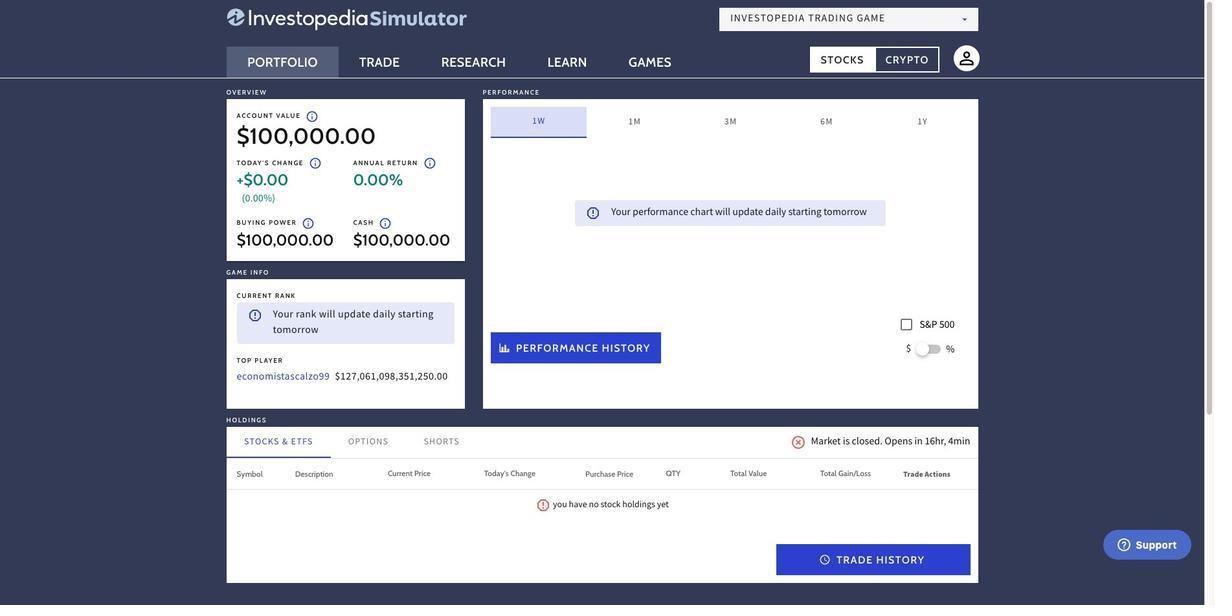 Task type: locate. For each thing, give the bounding box(es) containing it.
total gain/loss: not sorted. activate to sort ascending. column header
[[789, 459, 893, 490]]

today's change: not sorted. activate to sort ascending. column header
[[453, 459, 558, 490]]

qty: not sorted. activate to sort ascending. column header
[[644, 459, 703, 490]]

tab
[[226, 427, 330, 458], [330, 427, 406, 458], [406, 427, 477, 458]]

1 tab from the left
[[226, 427, 330, 458]]



Task type: vqa. For each thing, say whether or not it's contained in the screenshot.
Current Price: Not sorted. Activate to sort ascending. Column Header
yes



Task type: describe. For each thing, give the bounding box(es) containing it.
stock logo image
[[226, 8, 467, 31]]

current price: not sorted. activate to sort ascending. column header
[[359, 459, 453, 490]]

3 tab from the left
[[406, 427, 477, 458]]

2 tab from the left
[[330, 427, 406, 458]]



